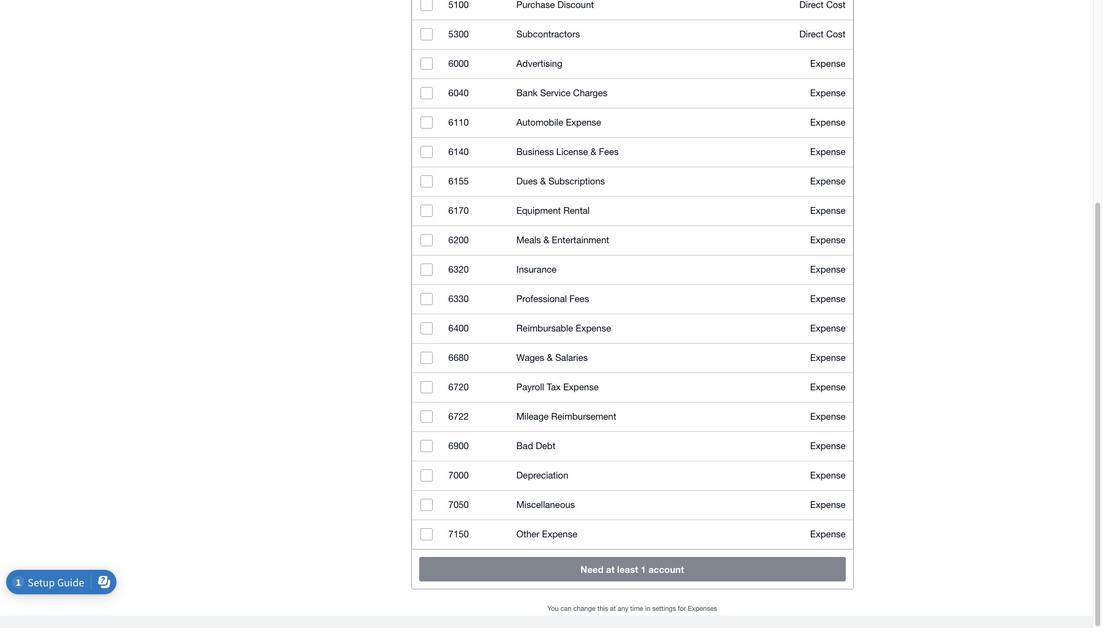 Task type: vqa. For each thing, say whether or not it's contained in the screenshot.


Task type: describe. For each thing, give the bounding box(es) containing it.
7000
[[449, 470, 469, 481]]

expense for advertising
[[810, 58, 846, 69]]

dues
[[517, 176, 538, 186]]

professional
[[517, 294, 567, 304]]

7050
[[449, 500, 469, 510]]

6400
[[449, 323, 469, 334]]

bank
[[517, 88, 538, 98]]

6200
[[449, 235, 469, 245]]

meals
[[517, 235, 541, 245]]

at inside need at least 1 account button
[[606, 564, 615, 575]]

need at least 1 account
[[581, 564, 684, 575]]

bad debt
[[517, 441, 556, 451]]

other expense
[[517, 529, 578, 540]]

wages
[[517, 353, 545, 363]]

6040
[[449, 88, 469, 98]]

reimbursable
[[517, 323, 573, 334]]

need at least 1 account button
[[419, 557, 846, 582]]

entertainment
[[552, 235, 609, 245]]

service
[[540, 88, 571, 98]]

insurance
[[517, 264, 557, 275]]

expense for dues & subscriptions
[[810, 176, 846, 186]]

license
[[556, 147, 588, 157]]

for
[[678, 605, 686, 613]]

cost
[[826, 29, 846, 39]]

payroll
[[517, 382, 544, 392]]

equipment rental
[[517, 205, 590, 216]]

expense for bank service charges
[[810, 88, 846, 98]]

1 horizontal spatial fees
[[599, 147, 619, 157]]

automobile
[[517, 117, 563, 128]]

expense for meals & entertainment
[[810, 235, 846, 245]]

& right license on the right of page
[[591, 147, 596, 157]]

reimbursement
[[551, 411, 616, 422]]

bad
[[517, 441, 533, 451]]

miscellaneous
[[517, 500, 575, 510]]

5300
[[449, 29, 469, 39]]

expense for payroll tax expense
[[810, 382, 846, 392]]

salaries
[[555, 353, 588, 363]]

other
[[517, 529, 540, 540]]

in
[[645, 605, 651, 613]]

1
[[641, 564, 646, 575]]

subscriptions
[[549, 176, 605, 186]]

professional fees
[[517, 294, 589, 304]]

dues & subscriptions
[[517, 176, 605, 186]]

reimbursable expense
[[517, 323, 611, 334]]

direct
[[800, 29, 824, 39]]

7150
[[449, 529, 469, 540]]

expense for mileage reimbursement
[[810, 411, 846, 422]]

expenses
[[688, 605, 717, 613]]

mileage
[[517, 411, 549, 422]]



Task type: locate. For each thing, give the bounding box(es) containing it.
bank service charges
[[517, 88, 608, 98]]

depreciation
[[517, 470, 569, 481]]

6900
[[449, 441, 469, 451]]

can
[[561, 605, 572, 613]]

0 horizontal spatial fees
[[570, 294, 589, 304]]

subcontractors
[[517, 29, 580, 39]]

6155
[[449, 176, 469, 186]]

you
[[548, 605, 559, 613]]

expense for professional fees
[[810, 294, 846, 304]]

expense for business license & fees
[[810, 147, 846, 157]]

automobile expense
[[517, 117, 601, 128]]

mileage reimbursement
[[517, 411, 616, 422]]

you can change this at any time in settings for expenses
[[548, 605, 717, 613]]

6170
[[449, 205, 469, 216]]

& right wages
[[547, 353, 553, 363]]

& for entertainment
[[544, 235, 549, 245]]

time
[[630, 605, 643, 613]]

this
[[598, 605, 608, 613]]

expense for insurance
[[810, 264, 846, 275]]

expense for wages & salaries
[[810, 353, 846, 363]]

debt
[[536, 441, 556, 451]]

0 vertical spatial at
[[606, 564, 615, 575]]

least
[[617, 564, 638, 575]]

at left least
[[606, 564, 615, 575]]

fees up reimbursable expense
[[570, 294, 589, 304]]

6110
[[449, 117, 469, 128]]

advertising
[[517, 58, 563, 69]]

& right meals
[[544, 235, 549, 245]]

expense for reimbursable expense
[[810, 323, 846, 334]]

meals & entertainment
[[517, 235, 609, 245]]

fees right license on the right of page
[[599, 147, 619, 157]]

change
[[573, 605, 596, 613]]

6140
[[449, 147, 469, 157]]

6720
[[449, 382, 469, 392]]

payroll tax expense
[[517, 382, 599, 392]]

need
[[581, 564, 604, 575]]

rental
[[564, 205, 590, 216]]

expense for automobile expense
[[810, 117, 846, 128]]

any
[[618, 605, 629, 613]]

business
[[517, 147, 554, 157]]

charges
[[573, 88, 608, 98]]

expense for other expense
[[810, 529, 846, 540]]

business license & fees
[[517, 147, 619, 157]]

expense for miscellaneous
[[810, 500, 846, 510]]

1 vertical spatial at
[[610, 605, 616, 613]]

&
[[591, 147, 596, 157], [540, 176, 546, 186], [544, 235, 549, 245], [547, 353, 553, 363]]

expense for depreciation
[[810, 470, 846, 481]]

direct cost
[[800, 29, 846, 39]]

expense for bad debt
[[810, 441, 846, 451]]

settings
[[652, 605, 676, 613]]

fees
[[599, 147, 619, 157], [570, 294, 589, 304]]

6000
[[449, 58, 469, 69]]

wages & salaries
[[517, 353, 588, 363]]

expense for equipment rental
[[810, 205, 846, 216]]

0 vertical spatial fees
[[599, 147, 619, 157]]

6320
[[449, 264, 469, 275]]

account
[[649, 564, 684, 575]]

6330
[[449, 294, 469, 304]]

& right dues
[[540, 176, 546, 186]]

expense
[[810, 58, 846, 69], [810, 88, 846, 98], [566, 117, 601, 128], [810, 117, 846, 128], [810, 147, 846, 157], [810, 176, 846, 186], [810, 205, 846, 216], [810, 235, 846, 245], [810, 264, 846, 275], [810, 294, 846, 304], [576, 323, 611, 334], [810, 323, 846, 334], [810, 353, 846, 363], [563, 382, 599, 392], [810, 382, 846, 392], [810, 411, 846, 422], [810, 441, 846, 451], [810, 470, 846, 481], [810, 500, 846, 510], [542, 529, 578, 540], [810, 529, 846, 540]]

& for salaries
[[547, 353, 553, 363]]

6722
[[449, 411, 469, 422]]

1 vertical spatial fees
[[570, 294, 589, 304]]

6680
[[449, 353, 469, 363]]

at left any
[[610, 605, 616, 613]]

equipment
[[517, 205, 561, 216]]

at
[[606, 564, 615, 575], [610, 605, 616, 613]]

tax
[[547, 382, 561, 392]]

& for subscriptions
[[540, 176, 546, 186]]



